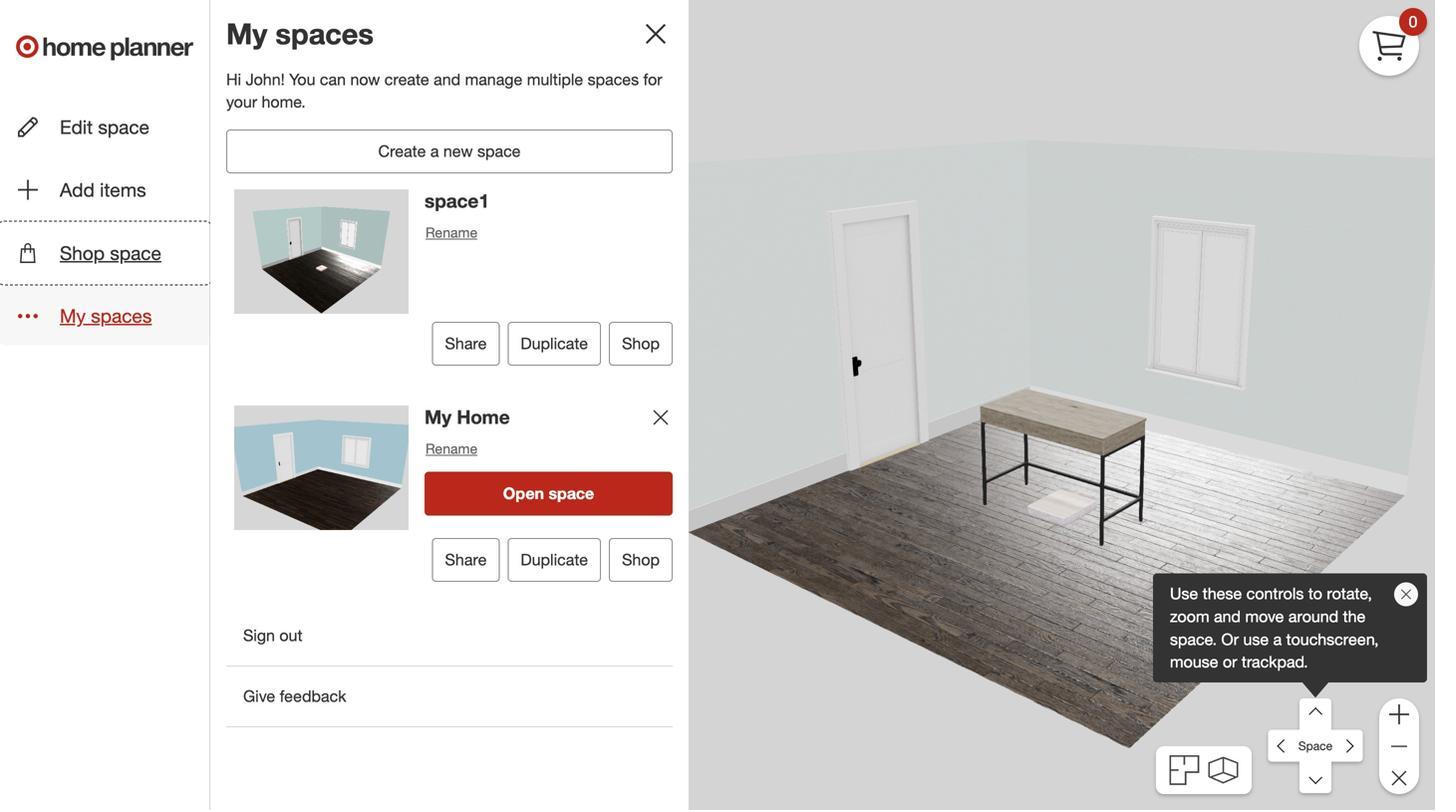 Task type: vqa. For each thing, say whether or not it's contained in the screenshot.
Add
yes



Task type: describe. For each thing, give the bounding box(es) containing it.
add items
[[60, 179, 146, 201]]

share for share button associated with 1st shop "button" from the top of the page
[[445, 334, 487, 353]]

manage
[[465, 70, 523, 89]]

1 horizontal spatial spaces
[[276, 16, 374, 51]]

1 rename button from the top
[[425, 222, 479, 244]]

to
[[1308, 584, 1323, 604]]

sign
[[243, 626, 275, 645]]

my spaces button
[[0, 286, 209, 345]]

share button for first shop "button" from the bottom
[[432, 538, 500, 582]]

0 vertical spatial my
[[226, 16, 267, 51]]

duplicate for share button associated with first shop "button" from the bottom's duplicate button
[[521, 550, 588, 570]]

space right new
[[477, 141, 521, 161]]

pan camera right 30° image
[[1331, 730, 1363, 762]]

shop for 1st shop "button" from the top of the page
[[622, 334, 660, 353]]

my home
[[425, 406, 510, 429]]

out
[[279, 626, 302, 645]]

shop space button
[[0, 224, 209, 282]]

0 vertical spatial my spaces
[[226, 16, 374, 51]]

tilt camera up 30° image
[[1300, 699, 1332, 731]]

create
[[385, 70, 429, 89]]

home planner landing page image
[[16, 16, 193, 80]]

touchscreen,
[[1286, 630, 1379, 649]]

now
[[350, 70, 380, 89]]

the
[[1343, 607, 1366, 626]]

top view button icon image
[[1169, 756, 1199, 785]]

open
[[503, 484, 544, 504]]

give feedback button
[[226, 675, 673, 719]]

room thumbnail image for share button associated with first shop "button" from the bottom
[[234, 406, 409, 530]]

2 shop button from the top
[[609, 538, 673, 582]]

edit space
[[60, 116, 149, 139]]

or
[[1222, 630, 1239, 649]]

0 button
[[1360, 8, 1427, 76]]

give
[[243, 687, 275, 706]]

add items button
[[0, 161, 209, 220]]

home.
[[262, 92, 306, 112]]

rotate,
[[1327, 584, 1372, 604]]

your
[[226, 92, 257, 112]]

space for edit space
[[98, 116, 149, 139]]

home
[[457, 406, 510, 429]]

hi john! you can now create and manage multiple spaces for your home.
[[226, 70, 662, 112]]

front view button icon image
[[1209, 757, 1239, 784]]

shop for shop space
[[60, 241, 105, 264]]

shop space
[[60, 241, 161, 264]]

open space button
[[425, 472, 673, 516]]

move
[[1245, 607, 1284, 626]]

trackpad.
[[1242, 652, 1308, 672]]

1 rename from the top
[[426, 224, 478, 241]]

mouse
[[1170, 652, 1218, 672]]

1 shop button from the top
[[609, 322, 673, 366]]

0
[[1409, 12, 1418, 31]]

shop for first shop "button" from the bottom
[[622, 550, 660, 570]]

john!
[[246, 70, 285, 89]]

open space
[[503, 484, 594, 504]]

controls
[[1247, 584, 1304, 604]]

edit space button
[[0, 98, 209, 157]]

sign out button
[[226, 614, 673, 658]]

hi
[[226, 70, 241, 89]]

around
[[1289, 607, 1339, 626]]

create a new space button
[[226, 130, 673, 173]]



Task type: locate. For each thing, give the bounding box(es) containing it.
1 duplicate button from the top
[[508, 322, 601, 366]]

use
[[1243, 630, 1269, 649]]

2 duplicate from the top
[[521, 550, 588, 570]]

2 duplicate button from the top
[[508, 538, 601, 582]]

for
[[643, 70, 662, 89]]

1 vertical spatial shop button
[[609, 538, 673, 582]]

shop inside button
[[60, 241, 105, 264]]

and up or
[[1214, 607, 1241, 626]]

and for manage
[[434, 70, 461, 89]]

1 vertical spatial share
[[445, 550, 487, 570]]

2 room thumbnail image from the top
[[234, 406, 409, 530]]

create a new space
[[378, 141, 521, 161]]

spaces down shop space
[[91, 304, 152, 327]]

shop button
[[609, 322, 673, 366], [609, 538, 673, 582]]

give feedback
[[243, 687, 346, 706]]

0 vertical spatial shop
[[60, 241, 105, 264]]

my down shop space button in the left of the page
[[60, 304, 86, 327]]

1 duplicate from the top
[[521, 334, 588, 353]]

1 vertical spatial a
[[1273, 630, 1282, 649]]

0 horizontal spatial my spaces
[[60, 304, 152, 327]]

share button up 'sign out' button in the left of the page
[[432, 538, 500, 582]]

1 vertical spatial and
[[1214, 607, 1241, 626]]

use these controls to rotate, zoom and move around the space. or use a touchscreen, mouse or trackpad. tooltip
[[1153, 574, 1427, 683]]

a inside button
[[430, 141, 439, 161]]

0 vertical spatial a
[[430, 141, 439, 161]]

share button
[[432, 322, 500, 366], [432, 538, 500, 582]]

0 vertical spatial duplicate
[[521, 334, 588, 353]]

0 vertical spatial rename button
[[425, 222, 479, 244]]

pan camera left 30° image
[[1268, 730, 1300, 762]]

duplicate for share button associated with 1st shop "button" from the top of the page duplicate button
[[521, 334, 588, 353]]

space down items
[[110, 241, 161, 264]]

0 vertical spatial room thumbnail image
[[234, 189, 409, 314]]

2 share from the top
[[445, 550, 487, 570]]

1 vertical spatial my
[[60, 304, 86, 327]]

duplicate button for share button associated with 1st shop "button" from the top of the page
[[508, 322, 601, 366]]

space1
[[425, 189, 489, 212]]

0 horizontal spatial my
[[60, 304, 86, 327]]

and for move
[[1214, 607, 1241, 626]]

spaces
[[276, 16, 374, 51], [588, 70, 639, 89], [91, 304, 152, 327]]

add
[[60, 179, 95, 201]]

rename button down space1
[[425, 222, 479, 244]]

space for open space
[[549, 484, 594, 504]]

1 vertical spatial rename
[[426, 440, 478, 458]]

edit
[[60, 116, 93, 139]]

you
[[289, 70, 315, 89]]

0 horizontal spatial a
[[430, 141, 439, 161]]

zoom
[[1170, 607, 1210, 626]]

1 share button from the top
[[432, 322, 500, 366]]

2 vertical spatial spaces
[[91, 304, 152, 327]]

1 vertical spatial rename button
[[425, 438, 479, 460]]

1 vertical spatial my spaces
[[60, 304, 152, 327]]

and right create
[[434, 70, 461, 89]]

duplicate button
[[508, 322, 601, 366], [508, 538, 601, 582]]

1 horizontal spatial my
[[226, 16, 267, 51]]

0 horizontal spatial spaces
[[91, 304, 152, 327]]

2 rename button from the top
[[425, 438, 479, 460]]

0 horizontal spatial and
[[434, 70, 461, 89]]

my spaces inside button
[[60, 304, 152, 327]]

0 vertical spatial rename
[[426, 224, 478, 241]]

1 vertical spatial share button
[[432, 538, 500, 582]]

new
[[443, 141, 473, 161]]

1 horizontal spatial my spaces
[[226, 16, 374, 51]]

can
[[320, 70, 346, 89]]

space
[[98, 116, 149, 139], [477, 141, 521, 161], [110, 241, 161, 264], [549, 484, 594, 504]]

share button up my home
[[432, 322, 500, 366]]

a
[[430, 141, 439, 161], [1273, 630, 1282, 649]]

and inside hi john! you can now create and manage multiple spaces for your home.
[[434, 70, 461, 89]]

0 vertical spatial share button
[[432, 322, 500, 366]]

space inside button
[[110, 241, 161, 264]]

my up the hi
[[226, 16, 267, 51]]

rename button down my home
[[425, 438, 479, 460]]

room thumbnail image for share button associated with 1st shop "button" from the top of the page
[[234, 189, 409, 314]]

my inside button
[[60, 304, 86, 327]]

space.
[[1170, 630, 1217, 649]]

1 vertical spatial duplicate button
[[508, 538, 601, 582]]

share for share button associated with first shop "button" from the bottom
[[445, 550, 487, 570]]

space right edit
[[98, 116, 149, 139]]

spaces inside button
[[91, 304, 152, 327]]

0 vertical spatial share
[[445, 334, 487, 353]]

space
[[1299, 739, 1333, 753]]

rename
[[426, 224, 478, 241], [426, 440, 478, 458]]

spaces left for
[[588, 70, 639, 89]]

these
[[1203, 584, 1242, 604]]

0 vertical spatial spaces
[[276, 16, 374, 51]]

1 vertical spatial room thumbnail image
[[234, 406, 409, 530]]

my spaces
[[226, 16, 374, 51], [60, 304, 152, 327]]

shop
[[60, 241, 105, 264], [622, 334, 660, 353], [622, 550, 660, 570]]

my left the home
[[425, 406, 452, 429]]

a right use
[[1273, 630, 1282, 649]]

share button for 1st shop "button" from the top of the page
[[432, 322, 500, 366]]

0 vertical spatial duplicate button
[[508, 322, 601, 366]]

use
[[1170, 584, 1198, 604]]

duplicate
[[521, 334, 588, 353], [521, 550, 588, 570]]

items
[[100, 179, 146, 201]]

create
[[378, 141, 426, 161]]

space for shop space
[[110, 241, 161, 264]]

share up 'sign out' button in the left of the page
[[445, 550, 487, 570]]

my
[[226, 16, 267, 51], [60, 304, 86, 327], [425, 406, 452, 429]]

duplicate button for share button associated with first shop "button" from the bottom
[[508, 538, 601, 582]]

and inside use these controls to rotate, zoom and move around the space. or use a touchscreen, mouse or trackpad.
[[1214, 607, 1241, 626]]

1 vertical spatial duplicate
[[521, 550, 588, 570]]

use these controls to rotate, zoom and move around the space. or use a touchscreen, mouse or trackpad.
[[1170, 584, 1379, 672]]

2 share button from the top
[[432, 538, 500, 582]]

rename down space1
[[426, 224, 478, 241]]

1 vertical spatial shop
[[622, 334, 660, 353]]

0 vertical spatial shop button
[[609, 322, 673, 366]]

2 rename from the top
[[426, 440, 478, 458]]

1 vertical spatial spaces
[[588, 70, 639, 89]]

1 share from the top
[[445, 334, 487, 353]]

2 horizontal spatial my
[[425, 406, 452, 429]]

a inside use these controls to rotate, zoom and move around the space. or use a touchscreen, mouse or trackpad.
[[1273, 630, 1282, 649]]

multiple
[[527, 70, 583, 89]]

room thumbnail image
[[234, 189, 409, 314], [234, 406, 409, 530]]

rename button
[[425, 222, 479, 244], [425, 438, 479, 460]]

share
[[445, 334, 487, 353], [445, 550, 487, 570]]

or
[[1223, 652, 1237, 672]]

0 vertical spatial and
[[434, 70, 461, 89]]

spaces inside hi john! you can now create and manage multiple spaces for your home.
[[588, 70, 639, 89]]

share up my home
[[445, 334, 487, 353]]

feedback
[[280, 687, 346, 706]]

1 horizontal spatial and
[[1214, 607, 1241, 626]]

space right "open"
[[549, 484, 594, 504]]

rename down my home
[[426, 440, 478, 458]]

a left new
[[430, 141, 439, 161]]

1 room thumbnail image from the top
[[234, 189, 409, 314]]

1 horizontal spatial a
[[1273, 630, 1282, 649]]

my spaces up the you
[[226, 16, 374, 51]]

2 vertical spatial my
[[425, 406, 452, 429]]

tilt camera down 30° image
[[1300, 762, 1332, 794]]

and
[[434, 70, 461, 89], [1214, 607, 1241, 626]]

spaces up can
[[276, 16, 374, 51]]

2 horizontal spatial spaces
[[588, 70, 639, 89]]

my spaces down shop space button in the left of the page
[[60, 304, 152, 327]]

2 vertical spatial shop
[[622, 550, 660, 570]]

sign out
[[243, 626, 302, 645]]



